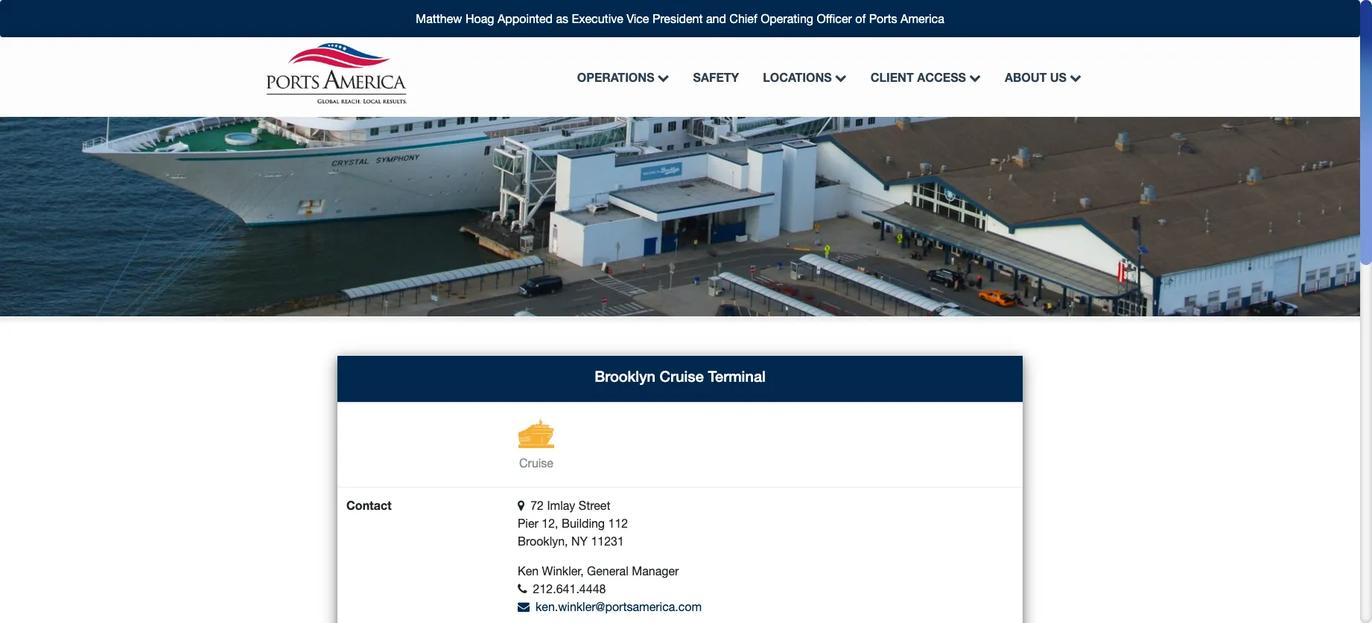 Task type: describe. For each thing, give the bounding box(es) containing it.
chief
[[730, 12, 758, 25]]

contact
[[346, 498, 392, 513]]

manager
[[632, 565, 679, 578]]

terminal
[[708, 367, 766, 385]]

us
[[1050, 70, 1067, 84]]

locations link
[[751, 62, 859, 92]]

appointed
[[498, 12, 553, 25]]

general
[[587, 565, 629, 578]]

phone image
[[518, 583, 533, 595]]

ken winkler, general manager
[[518, 565, 679, 578]]

operating
[[761, 12, 814, 25]]

about
[[1005, 70, 1047, 84]]

matthew
[[416, 12, 462, 25]]

chevron down image for locations
[[832, 71, 847, 83]]

brooklyn,
[[518, 535, 568, 548]]

president
[[653, 12, 703, 25]]

officer
[[817, 12, 852, 25]]

chevron down image
[[655, 71, 670, 83]]

executive
[[572, 12, 624, 25]]

safety link
[[681, 62, 751, 92]]

72
[[531, 499, 544, 513]]

ny
[[572, 535, 588, 548]]

operations link
[[565, 62, 681, 92]]

brooklyn
[[595, 367, 656, 385]]

12,
[[542, 517, 558, 531]]

matthew hoag appointed as executive vice president and chief operating officer of ports america link
[[416, 12, 945, 25]]

1 horizontal spatial cruise
[[660, 367, 704, 385]]

safety
[[693, 70, 739, 84]]



Task type: vqa. For each thing, say whether or not it's contained in the screenshot.
left chevron down icon
yes



Task type: locate. For each thing, give the bounding box(es) containing it.
winkler,
[[542, 565, 584, 578]]

building
[[562, 517, 605, 531]]

about us
[[1005, 70, 1067, 84]]

client
[[871, 70, 914, 84]]

chevron down image
[[832, 71, 847, 83], [966, 71, 981, 83], [1067, 71, 1082, 83]]

street
[[579, 499, 611, 513]]

brooklyn cruise terminal
[[595, 367, 766, 385]]

imlay
[[547, 499, 575, 513]]

cruise left terminal
[[660, 367, 704, 385]]

chevron down image inside about us link
[[1067, 71, 1082, 83]]

0 horizontal spatial chevron down image
[[832, 71, 847, 83]]

112
[[608, 517, 628, 531]]

chevron down image left about
[[966, 71, 981, 83]]

1 horizontal spatial chevron down image
[[966, 71, 981, 83]]

0 horizontal spatial cruise
[[519, 457, 554, 470]]

chevron down image inside locations link
[[832, 71, 847, 83]]

chevron down image left client
[[832, 71, 847, 83]]

chevron down image for client access
[[966, 71, 981, 83]]

as
[[556, 12, 569, 25]]

2 chevron down image from the left
[[966, 71, 981, 83]]

matthew hoag appointed as executive vice president and chief operating officer of ports america
[[416, 12, 945, 25]]

chevron down image inside client access link
[[966, 71, 981, 83]]

access
[[917, 70, 966, 84]]

11231
[[591, 535, 624, 548]]

chevron down image right about
[[1067, 71, 1082, 83]]

ken
[[518, 565, 539, 578]]

chevron down image for about us
[[1067, 71, 1082, 83]]

client access link
[[859, 62, 993, 92]]

2 horizontal spatial chevron down image
[[1067, 71, 1082, 83]]

cruise
[[660, 367, 704, 385], [519, 457, 554, 470]]

cruise up 72
[[519, 457, 554, 470]]

ken.winkler@portsamerica.com
[[536, 601, 702, 614]]

envelope image
[[518, 601, 536, 613]]

map marker image
[[518, 500, 531, 512]]

about us link
[[993, 62, 1094, 92]]

ports
[[869, 12, 898, 25]]

0 vertical spatial cruise
[[660, 367, 704, 385]]

72 imlay street pier 12, building 112 brooklyn, ny 11231
[[518, 499, 628, 548]]

pier
[[518, 517, 539, 531]]

and
[[706, 12, 726, 25]]

operations
[[577, 70, 655, 84]]

3 chevron down image from the left
[[1067, 71, 1082, 83]]

locations
[[763, 70, 832, 84]]

hoag
[[466, 12, 494, 25]]

of
[[856, 12, 866, 25]]

vice
[[627, 12, 649, 25]]

client access
[[871, 70, 966, 84]]

1 chevron down image from the left
[[832, 71, 847, 83]]

america
[[901, 12, 945, 25]]

ken.winkler@portsamerica.com link
[[518, 601, 702, 614]]

1 vertical spatial cruise
[[519, 457, 554, 470]]

212.641.4448
[[533, 583, 606, 596]]



